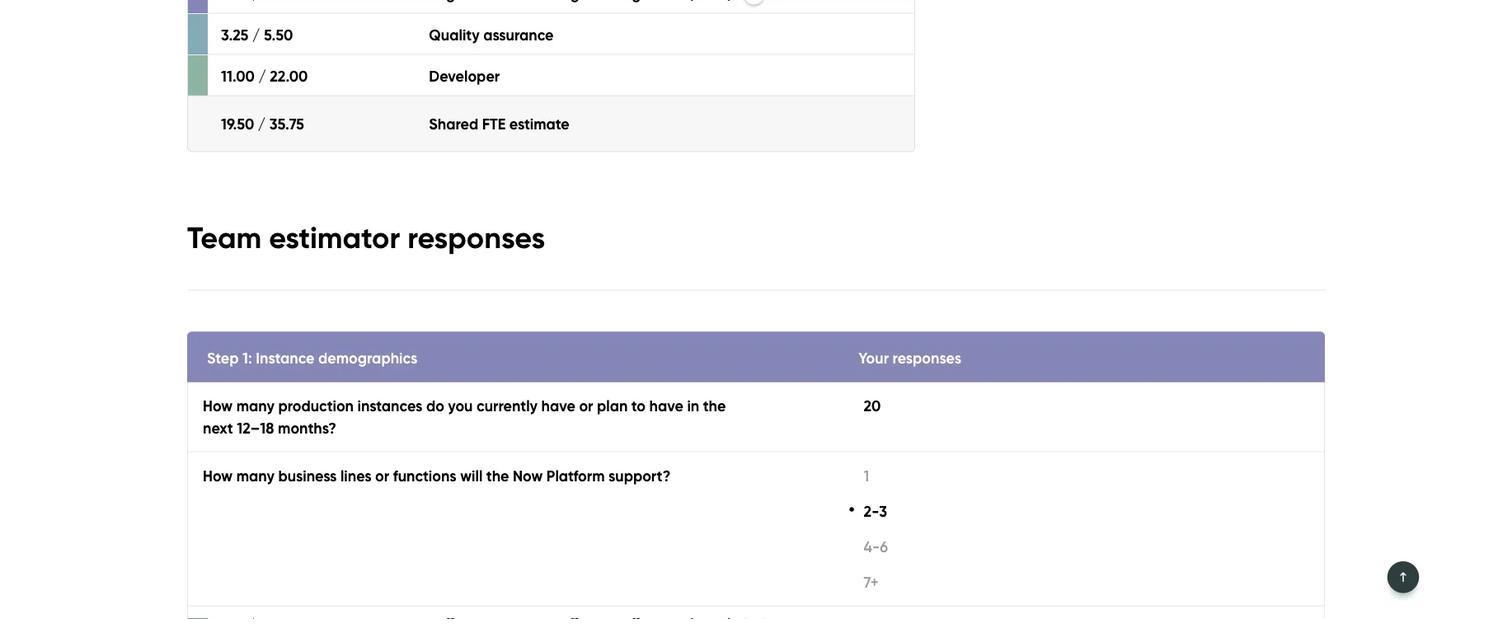 Task type: vqa. For each thing, say whether or not it's contained in the screenshot.


Task type: describe. For each thing, give the bounding box(es) containing it.
/ for 19.50
[[258, 115, 266, 133]]

1 2-3
[[864, 467, 887, 520]]

11.00
[[221, 67, 255, 85]]

estimator
[[269, 219, 400, 256]]

4-
[[864, 538, 880, 556]]

platform inside 'use the platform team estimator to find out how many people you need to build your team and get a shareable estimate report.'
[[765, 482, 822, 501]]

servicenow inside 'servicenow platform team estimator'
[[710, 222, 997, 288]]

1 horizontal spatial responses
[[893, 349, 962, 367]]

of
[[765, 438, 779, 456]]

events and webinars
[[529, 103, 671, 121]]

to inside how many production instances do you currently have or plan to have in the next 12–18 months?
[[632, 397, 646, 415]]

/ for 3.25
[[252, 26, 260, 44]]

assurance
[[484, 26, 554, 44]]

leading practices
[[162, 103, 284, 121]]

in inside your servicenow® platform team establishes, maintains, and extends servicenow as a strategic business platform in your organization. the strongest servicenow platform teams have the right number of people with the skills to support the now platform®.
[[832, 416, 843, 434]]

and inside events and webinars link
[[576, 103, 603, 121]]

shareable
[[750, 505, 818, 523]]

strategic
[[1299, 393, 1360, 411]]

organization.
[[880, 416, 969, 434]]

team inside 'use the platform team estimator to find out how many people you need to build your team and get a shareable estimate report.'
[[825, 482, 863, 501]]

tools and calculators link
[[333, 89, 480, 135]]

1 horizontal spatial have
[[650, 397, 684, 415]]

19.50
[[221, 115, 254, 133]]

leading practices link
[[162, 89, 284, 135]]

quality
[[429, 26, 480, 44]]

1 vertical spatial or
[[375, 467, 389, 485]]

your for your servicenow® platform team establishes, maintains, and extends servicenow as a strategic business platform in your organization. the strongest servicenow platform teams have the right number of people with the skills to support the now platform®.
[[710, 393, 739, 411]]

quality assurance
[[429, 26, 554, 44]]

estimator inside 'servicenow platform team estimator'
[[855, 291, 1087, 356]]

your for organization.
[[847, 416, 876, 434]]

7+
[[864, 573, 879, 591]]

3.25 / 5.50
[[221, 26, 293, 44]]

step 1: instance demographics
[[207, 349, 418, 367]]

developer
[[429, 67, 500, 85]]

a inside your servicenow® platform team establishes, maintains, and extends servicenow as a strategic business platform in your organization. the strongest servicenow platform teams have the right number of people with the skills to support the now platform®.
[[1286, 393, 1296, 411]]

customer success center
[[157, 46, 391, 71]]

build
[[1218, 482, 1251, 501]]

get
[[710, 505, 733, 523]]

find
[[952, 482, 977, 501]]

months?
[[278, 419, 336, 437]]

practices
[[221, 103, 284, 121]]

with
[[834, 438, 863, 456]]

to inside your servicenow® platform team establishes, maintains, and extends servicenow as a strategic business platform in your organization. the strongest servicenow platform teams have the right number of people with the skills to support the now platform®.
[[926, 438, 941, 456]]

use the platform team estimator to find out how many people you need to build your team and get a shareable estimate report.
[[710, 482, 1354, 523]]

your for team
[[1255, 482, 1284, 501]]

3.25
[[221, 26, 249, 44]]

your for your responses
[[859, 349, 889, 367]]

estimate inside 'use the platform team estimator to find out how many people you need to build your team and get a shareable estimate report.'
[[822, 505, 881, 523]]

extends
[[1125, 393, 1179, 411]]

support?
[[609, 467, 671, 485]]

shared fte estimate
[[429, 115, 570, 133]]

0 horizontal spatial platform
[[547, 467, 605, 485]]

how for how many production instances do you currently have or plan to have in the next 12–18 months?
[[203, 397, 233, 415]]

people inside your servicenow® platform team establishes, maintains, and extends servicenow as a strategic business platform in your organization. the strongest servicenow platform teams have the right number of people with the skills to support the now platform®.
[[782, 438, 831, 456]]

and inside 'use the platform team estimator to find out how many people you need to build your team and get a shareable estimate report.'
[[1327, 482, 1354, 501]]

3
[[879, 502, 887, 520]]

events
[[529, 103, 573, 121]]

22.00
[[270, 67, 308, 85]]

out
[[981, 482, 1004, 501]]

11.00 / 22.00
[[221, 67, 308, 85]]

people inside 'use the platform team estimator to find out how many people you need to build your team and get a shareable estimate report.'
[[1081, 482, 1129, 501]]

maintains,
[[1021, 393, 1091, 411]]

step
[[207, 349, 239, 367]]

0 vertical spatial team
[[187, 219, 262, 256]]

20
[[864, 397, 881, 415]]

skills
[[893, 438, 923, 456]]

next
[[203, 419, 233, 437]]

1:
[[242, 349, 252, 367]]

webinars
[[607, 103, 671, 121]]

now inside your servicenow® platform team establishes, maintains, and extends servicenow as a strategic business platform in your organization. the strongest servicenow platform teams have the right number of people with the skills to support the now platform®.
[[1027, 438, 1058, 456]]

will
[[460, 467, 483, 485]]

and inside tools and calculators link
[[371, 103, 398, 121]]

instances
[[358, 397, 423, 415]]

the down strongest
[[1001, 438, 1024, 456]]

35.75
[[269, 115, 304, 133]]

0 horizontal spatial now
[[513, 467, 543, 485]]

servicenow platform team estimator
[[710, 222, 1217, 356]]

how for how many business lines or functions will the now platform support?
[[203, 467, 233, 485]]

events and webinars link
[[529, 89, 671, 135]]

do
[[426, 397, 444, 415]]

team inside 'servicenow platform team estimator'
[[710, 291, 842, 356]]

1
[[864, 467, 870, 485]]

in inside how many production instances do you currently have or plan to have in the next 12–18 months?
[[687, 397, 700, 415]]

lines
[[341, 467, 372, 485]]

team estimator responses
[[187, 219, 545, 256]]

or inside how many production instances do you currently have or plan to have in the next 12–18 months?
[[579, 397, 593, 415]]

6
[[880, 538, 888, 556]]

the
[[972, 416, 997, 434]]

many for business
[[236, 467, 275, 485]]

you inside how many production instances do you currently have or plan to have in the next 12–18 months?
[[448, 397, 473, 415]]

instance
[[256, 349, 315, 367]]

report.
[[885, 505, 930, 523]]



Task type: locate. For each thing, give the bounding box(es) containing it.
1 vertical spatial now
[[513, 467, 543, 485]]

0 vertical spatial servicenow
[[710, 222, 997, 288]]

0 horizontal spatial or
[[375, 467, 389, 485]]

to
[[632, 397, 646, 415], [926, 438, 941, 456], [934, 482, 948, 501], [1200, 482, 1214, 501]]

team right build
[[1288, 482, 1323, 501]]

to down the organization.
[[926, 438, 941, 456]]

1 horizontal spatial servicenow
[[1068, 416, 1148, 434]]

strongest
[[1001, 416, 1064, 434]]

functions
[[393, 467, 457, 485]]

1 vertical spatial responses
[[893, 349, 962, 367]]

1 vertical spatial estimate
[[822, 505, 881, 523]]

estimate up 4-
[[822, 505, 881, 523]]

0 vertical spatial you
[[448, 397, 473, 415]]

0 vertical spatial how
[[203, 397, 233, 415]]

production
[[278, 397, 354, 415]]

0 vertical spatial or
[[579, 397, 593, 415]]

platform
[[1010, 222, 1217, 288], [547, 467, 605, 485], [765, 482, 822, 501]]

4-6
[[864, 538, 888, 556]]

a inside 'use the platform team estimator to find out how many people you need to build your team and get a shareable estimate report.'
[[737, 505, 746, 523]]

the right use
[[738, 482, 761, 501]]

the up "number"
[[703, 397, 726, 415]]

/ for 11.00
[[258, 67, 266, 85]]

1 vertical spatial servicenow
[[1183, 393, 1263, 411]]

how inside how many production instances do you currently have or plan to have in the next 12–18 months?
[[203, 397, 233, 415]]

estimator up establishes,
[[855, 291, 1087, 356]]

your right build
[[1255, 482, 1284, 501]]

2-
[[864, 502, 879, 520]]

1 vertical spatial team
[[1288, 482, 1323, 501]]

and right events
[[576, 103, 603, 121]]

have down as
[[1259, 416, 1293, 434]]

your inside 'use the platform team estimator to find out how many people you need to build your team and get a shareable estimate report.'
[[1255, 482, 1284, 501]]

platform down extends
[[1151, 416, 1209, 434]]

1 horizontal spatial a
[[1286, 393, 1296, 411]]

team inside your servicenow® platform team establishes, maintains, and extends servicenow as a strategic business platform in your organization. the strongest servicenow platform teams have the right number of people with the skills to support the now platform®.
[[899, 393, 935, 411]]

1 how from the top
[[203, 397, 233, 415]]

have right 'currently'
[[541, 397, 576, 415]]

1 vertical spatial your
[[710, 393, 739, 411]]

how many production instances do you currently have or plan to have in the next 12–18 months?
[[203, 397, 726, 437]]

your up "number"
[[710, 393, 739, 411]]

0 vertical spatial now
[[1027, 438, 1058, 456]]

the right with on the right bottom of page
[[867, 438, 889, 456]]

have right plan
[[650, 397, 684, 415]]

0 vertical spatial estimator
[[855, 291, 1087, 356]]

1 horizontal spatial platform
[[838, 393, 896, 411]]

estimate
[[510, 115, 570, 133], [822, 505, 881, 523]]

and down right
[[1327, 482, 1354, 501]]

platform inside 'servicenow platform team estimator'
[[1010, 222, 1217, 288]]

0 vertical spatial estimate
[[510, 115, 570, 133]]

/ right '3.25'
[[252, 26, 260, 44]]

the
[[703, 397, 726, 415], [1297, 416, 1319, 434], [867, 438, 889, 456], [1001, 438, 1024, 456], [486, 467, 509, 485], [738, 482, 761, 501]]

1 vertical spatial team
[[710, 291, 842, 356]]

0 horizontal spatial platform
[[771, 416, 828, 434]]

1 vertical spatial a
[[737, 505, 746, 523]]

number
[[710, 438, 762, 456]]

1 vertical spatial your
[[1255, 482, 1284, 501]]

people right of
[[782, 438, 831, 456]]

2 vertical spatial team
[[825, 482, 863, 501]]

1 vertical spatial you
[[1133, 482, 1157, 501]]

as
[[1266, 393, 1283, 411]]

0 vertical spatial people
[[782, 438, 831, 456]]

0 horizontal spatial team
[[899, 393, 935, 411]]

right
[[1323, 416, 1354, 434]]

1 horizontal spatial you
[[1133, 482, 1157, 501]]

how up next
[[203, 397, 233, 415]]

2 horizontal spatial servicenow
[[1183, 393, 1263, 411]]

1 horizontal spatial in
[[832, 416, 843, 434]]

your up 20
[[859, 349, 889, 367]]

to left find
[[934, 482, 948, 501]]

platform®.
[[1061, 438, 1134, 456]]

0 horizontal spatial your
[[710, 393, 739, 411]]

2 vertical spatial /
[[258, 115, 266, 133]]

customer
[[157, 46, 246, 71]]

many inside how many production instances do you currently have or plan to have in the next 12–18 months?
[[236, 397, 275, 415]]

0 vertical spatial business
[[710, 416, 767, 434]]

many
[[236, 397, 275, 415], [236, 467, 275, 485], [1039, 482, 1077, 501]]

calculators
[[402, 103, 480, 121]]

plan
[[597, 397, 628, 415]]

1 horizontal spatial now
[[1027, 438, 1058, 456]]

currently
[[477, 397, 538, 415]]

now
[[1027, 438, 1058, 456], [513, 467, 543, 485]]

team inside 'use the platform team estimator to find out how many people you need to build your team and get a shareable estimate report.'
[[1288, 482, 1323, 501]]

1 vertical spatial in
[[832, 416, 843, 434]]

a right get
[[737, 505, 746, 523]]

your
[[859, 349, 889, 367], [710, 393, 739, 411]]

12–18
[[237, 419, 274, 437]]

many inside 'use the platform team estimator to find out how many people you need to build your team and get a shareable estimate report.'
[[1039, 482, 1077, 501]]

0 vertical spatial your
[[859, 349, 889, 367]]

tools and calculators
[[333, 103, 480, 121]]

servicenow®
[[743, 393, 834, 411]]

the inside how many production instances do you currently have or plan to have in the next 12–18 months?
[[703, 397, 726, 415]]

many down 12–18
[[236, 467, 275, 485]]

and right tools
[[371, 103, 398, 121]]

use
[[710, 482, 735, 501]]

many up 12–18
[[236, 397, 275, 415]]

0 horizontal spatial your
[[847, 416, 876, 434]]

5.50
[[264, 26, 293, 44]]

2 horizontal spatial have
[[1259, 416, 1293, 434]]

0 horizontal spatial have
[[541, 397, 576, 415]]

your
[[847, 416, 876, 434], [1255, 482, 1284, 501]]

1 horizontal spatial people
[[1081, 482, 1129, 501]]

business down the months?
[[278, 467, 337, 485]]

you right do
[[448, 397, 473, 415]]

the right will
[[486, 467, 509, 485]]

0 horizontal spatial servicenow
[[710, 222, 997, 288]]

platform up with on the right bottom of page
[[838, 393, 896, 411]]

1 horizontal spatial team
[[1288, 482, 1323, 501]]

a right as
[[1286, 393, 1296, 411]]

0 vertical spatial responses
[[408, 219, 545, 256]]

/ right 19.50
[[258, 115, 266, 133]]

or right lines
[[375, 467, 389, 485]]

1 horizontal spatial your
[[1255, 482, 1284, 501]]

19.50 / 35.75
[[221, 115, 304, 133]]

now down strongest
[[1027, 438, 1058, 456]]

estimate right fte
[[510, 115, 570, 133]]

0 vertical spatial a
[[1286, 393, 1296, 411]]

and
[[371, 103, 398, 121], [576, 103, 603, 121], [1094, 393, 1121, 411], [1327, 482, 1354, 501]]

team up the organization.
[[899, 393, 935, 411]]

or
[[579, 397, 593, 415], [375, 467, 389, 485]]

the inside 'use the platform team estimator to find out how many people you need to build your team and get a shareable estimate report.'
[[738, 482, 761, 501]]

how many business lines or functions will the now platform support?
[[203, 467, 671, 485]]

people
[[782, 438, 831, 456], [1081, 482, 1129, 501]]

in right plan
[[687, 397, 700, 415]]

0 horizontal spatial you
[[448, 397, 473, 415]]

business up "number"
[[710, 416, 767, 434]]

and inside your servicenow® platform team establishes, maintains, and extends servicenow as a strategic business platform in your organization. the strongest servicenow platform teams have the right number of people with the skills to support the now platform®.
[[1094, 393, 1121, 411]]

or left plan
[[579, 397, 593, 415]]

0 vertical spatial team
[[899, 393, 935, 411]]

/
[[252, 26, 260, 44], [258, 67, 266, 85], [258, 115, 266, 133]]

business
[[710, 416, 767, 434], [278, 467, 337, 485]]

teams
[[1213, 416, 1255, 434]]

0 horizontal spatial a
[[737, 505, 746, 523]]

establishes,
[[939, 393, 1017, 411]]

0 horizontal spatial responses
[[408, 219, 545, 256]]

1 horizontal spatial your
[[859, 349, 889, 367]]

you left need
[[1133, 482, 1157, 501]]

1 vertical spatial business
[[278, 467, 337, 485]]

you inside 'use the platform team estimator to find out how many people you need to build your team and get a shareable estimate report.'
[[1133, 482, 1157, 501]]

your inside your servicenow® platform team establishes, maintains, and extends servicenow as a strategic business platform in your organization. the strongest servicenow platform teams have the right number of people with the skills to support the now platform®.
[[847, 416, 876, 434]]

have
[[541, 397, 576, 415], [650, 397, 684, 415], [1259, 416, 1293, 434]]

estimator inside 'use the platform team estimator to find out how many people you need to build your team and get a shareable estimate report.'
[[866, 482, 930, 501]]

0 horizontal spatial in
[[687, 397, 700, 415]]

you
[[448, 397, 473, 415], [1133, 482, 1157, 501]]

tools
[[333, 103, 367, 121]]

need
[[1161, 482, 1196, 501]]

and left extends
[[1094, 393, 1121, 411]]

/ right "11.00"
[[258, 67, 266, 85]]

1 vertical spatial /
[[258, 67, 266, 85]]

2 how from the top
[[203, 467, 233, 485]]

now right will
[[513, 467, 543, 485]]

2 horizontal spatial platform
[[1151, 416, 1209, 434]]

1 horizontal spatial platform
[[765, 482, 822, 501]]

in
[[687, 397, 700, 415], [832, 416, 843, 434]]

platform down servicenow®
[[771, 416, 828, 434]]

0 horizontal spatial estimate
[[510, 115, 570, 133]]

2 horizontal spatial platform
[[1010, 222, 1217, 288]]

2 vertical spatial servicenow
[[1068, 416, 1148, 434]]

to left build
[[1200, 482, 1214, 501]]

0 vertical spatial your
[[847, 416, 876, 434]]

0 horizontal spatial people
[[782, 438, 831, 456]]

team
[[899, 393, 935, 411], [1288, 482, 1323, 501]]

in up with on the right bottom of page
[[832, 416, 843, 434]]

center
[[328, 46, 391, 71]]

many right how
[[1039, 482, 1077, 501]]

a
[[1286, 393, 1296, 411], [737, 505, 746, 523]]

1 horizontal spatial or
[[579, 397, 593, 415]]

1 vertical spatial estimator
[[866, 482, 930, 501]]

your responses
[[859, 349, 962, 367]]

1 horizontal spatial business
[[710, 416, 767, 434]]

success
[[251, 46, 323, 71]]

support
[[944, 438, 997, 456]]

1 vertical spatial how
[[203, 467, 233, 485]]

to right plan
[[632, 397, 646, 415]]

demographics
[[318, 349, 418, 367]]

customer success center link
[[33, 46, 396, 71]]

have inside your servicenow® platform team establishes, maintains, and extends servicenow as a strategic business platform in your organization. the strongest servicenow platform teams have the right number of people with the skills to support the now platform®.
[[1259, 416, 1293, 434]]

people down platform®.
[[1081, 482, 1129, 501]]

your inside your servicenow® platform team establishes, maintains, and extends servicenow as a strategic business platform in your organization. the strongest servicenow platform teams have the right number of people with the skills to support the now platform®.
[[710, 393, 739, 411]]

servicenow
[[710, 222, 997, 288], [1183, 393, 1263, 411], [1068, 416, 1148, 434]]

the left right
[[1297, 416, 1319, 434]]

how
[[203, 397, 233, 415], [203, 467, 233, 485]]

leading
[[162, 103, 218, 121]]

1 horizontal spatial estimate
[[822, 505, 881, 523]]

shared
[[429, 115, 479, 133]]

your down 20
[[847, 416, 876, 434]]

0 vertical spatial /
[[252, 26, 260, 44]]

1 vertical spatial people
[[1081, 482, 1129, 501]]

0 horizontal spatial business
[[278, 467, 337, 485]]

many for production
[[236, 397, 275, 415]]

estimator up report.
[[866, 482, 930, 501]]

how down next
[[203, 467, 233, 485]]

responses
[[408, 219, 545, 256], [893, 349, 962, 367]]

how
[[1007, 482, 1036, 501]]

fte
[[482, 115, 506, 133]]

0 vertical spatial in
[[687, 397, 700, 415]]

your servicenow® platform team establishes, maintains, and extends servicenow as a strategic business platform in your organization. the strongest servicenow platform teams have the right number of people with the skills to support the now platform®.
[[710, 393, 1360, 456]]

business inside your servicenow® platform team establishes, maintains, and extends servicenow as a strategic business platform in your organization. the strongest servicenow platform teams have the right number of people with the skills to support the now platform®.
[[710, 416, 767, 434]]



